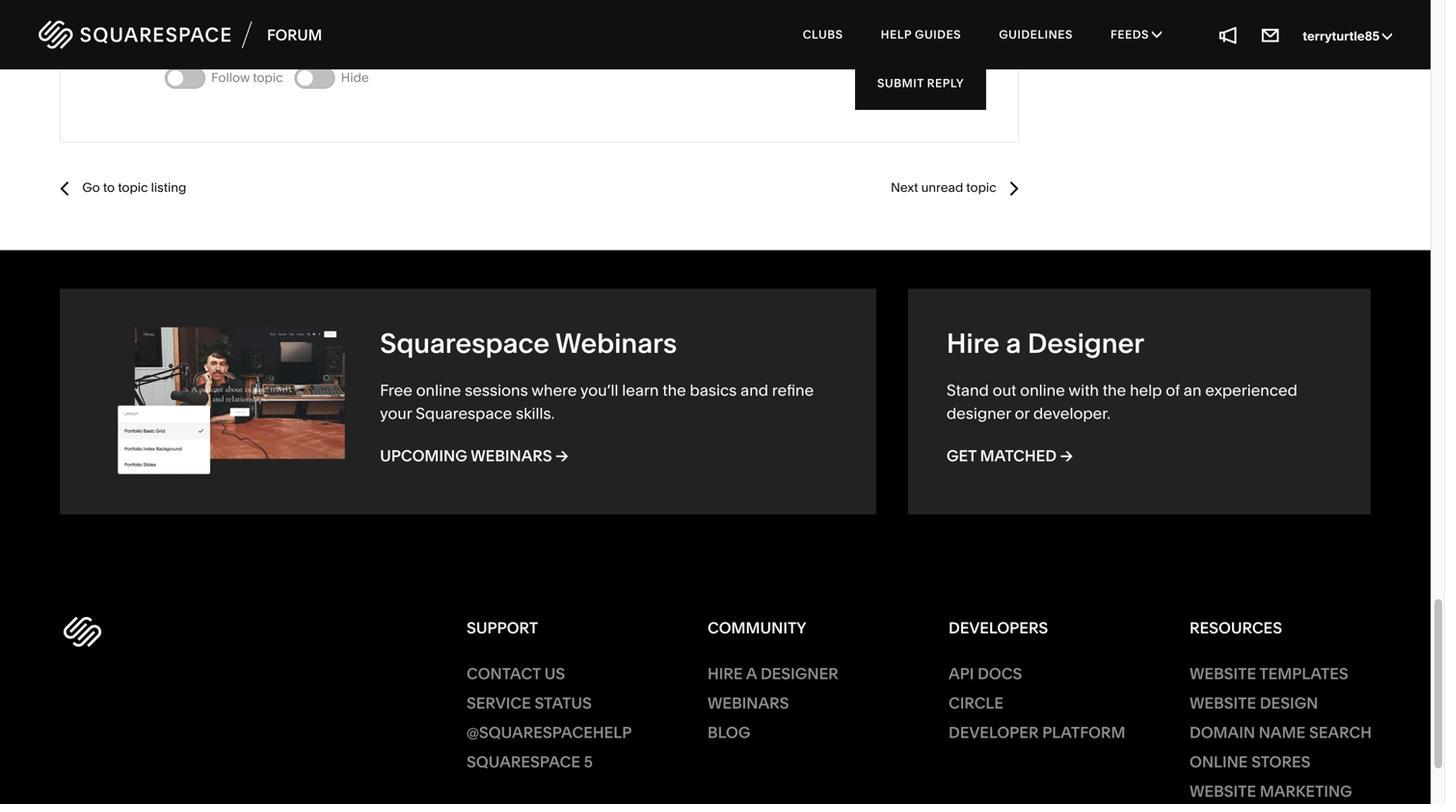 Task type: describe. For each thing, give the bounding box(es) containing it.
get
[[947, 446, 977, 465]]

webinars for squarespace
[[556, 327, 677, 360]]

of
[[1166, 381, 1181, 400]]

free
[[380, 381, 413, 400]]

service
[[467, 694, 531, 713]]

webinars link
[[708, 694, 789, 713]]

upcoming
[[380, 447, 468, 465]]

docs
[[978, 665, 1023, 683]]

website templates link
[[1190, 665, 1349, 683]]

the inside stand out online with the help of an experienced designer or developer.
[[1103, 381, 1127, 400]]

→ for webinars
[[556, 447, 569, 465]]

circle
[[949, 694, 1004, 713]]

support
[[467, 619, 538, 638]]

5
[[584, 753, 593, 772]]

clubs
[[803, 27, 843, 41]]

help
[[881, 27, 912, 41]]

website marketing link
[[1190, 782, 1353, 801]]

website for website design
[[1190, 694, 1257, 713]]

guidelines
[[999, 27, 1073, 41]]

m4v
[[235, 9, 260, 24]]

stand out online with the help of an experienced designer or developer.
[[947, 381, 1298, 423]]

wmv,
[[796, 0, 826, 5]]

caret down image
[[1153, 28, 1162, 40]]

learn
[[622, 381, 659, 400]]

api docs link
[[949, 665, 1023, 683]]

squarespace forum image
[[39, 18, 323, 52]]

status
[[535, 694, 592, 713]]

blog
[[708, 723, 751, 742]]

blog link
[[708, 723, 751, 742]]

webm,
[[753, 0, 793, 5]]

a
[[746, 665, 757, 683]]

domain name search link
[[1190, 723, 1372, 742]]

png,
[[440, 0, 466, 5]]

2 vertical spatial webinars
[[708, 694, 789, 713]]

help guides link
[[864, 10, 979, 60]]

1 horizontal spatial topic
[[253, 70, 283, 85]]

name
[[1259, 723, 1306, 742]]

online inside free online sessions where you'll learn the basics and refine your squarespace skills.
[[416, 381, 461, 400]]

help guides
[[881, 27, 962, 41]]

ogv,
[[631, 0, 656, 5]]

online stores link
[[1190, 753, 1311, 772]]

skills.
[[516, 404, 555, 423]]

mov,
[[570, 0, 598, 5]]

next unread topic link
[[682, 164, 1019, 212]]

us
[[545, 665, 565, 683]]

designer
[[947, 404, 1012, 423]]

gif,
[[336, 0, 354, 5]]

squarespace 5 link
[[467, 753, 593, 772]]

get matched →
[[947, 446, 1073, 465]]

website for website marketing
[[1190, 782, 1257, 801]]

or
[[1015, 404, 1030, 423]]

upcoming webinars → link
[[380, 447, 569, 465]]

free online sessions where you'll learn the basics and refine your squarespace skills.
[[380, 381, 814, 423]]

domain name search
[[1190, 723, 1372, 742]]

hire a designer link
[[708, 665, 839, 683]]

→ for a
[[1061, 446, 1073, 465]]

domain
[[1190, 723, 1256, 742]]

0 vertical spatial squarespace
[[380, 327, 550, 360]]

3gp,
[[541, 0, 567, 5]]

hire a designer
[[947, 327, 1145, 360]]

hire for hire a designer
[[708, 665, 743, 683]]

api
[[949, 665, 975, 683]]

squarespace logo link
[[64, 617, 102, 651]]

switch for hide
[[295, 67, 335, 89]]

resources
[[1190, 619, 1283, 638]]

templates
[[1260, 665, 1349, 683]]

go to topic listing
[[82, 180, 187, 195]]

gif, jpeg, jpe, jpg, png, webp, mp4, 3gp, mov, ogg, ogv, mpg, mpeg, flv, webm, wmv, avi, m4v
[[212, 0, 826, 24]]

switch for follow topic
[[165, 67, 205, 89]]

with
[[1069, 381, 1099, 400]]

squarespace logo image
[[64, 617, 102, 648]]

guidelines link
[[982, 10, 1091, 60]]

service status link
[[467, 694, 592, 713]]

avi,
[[212, 9, 232, 24]]

experienced
[[1206, 381, 1298, 400]]

feeds
[[1111, 27, 1153, 41]]

a
[[1006, 327, 1022, 360]]

help
[[1130, 381, 1163, 400]]

jpg,
[[414, 0, 437, 5]]

api docs
[[949, 665, 1023, 683]]

hire a designer
[[708, 665, 839, 683]]

developer
[[949, 723, 1039, 742]]

topic for go to topic listing
[[118, 180, 148, 195]]

and
[[741, 381, 769, 400]]



Task type: locate. For each thing, give the bounding box(es) containing it.
0 horizontal spatial designer
[[761, 665, 839, 683]]

topic
[[253, 70, 283, 85], [118, 180, 148, 195], [967, 180, 997, 195]]

an
[[1184, 381, 1202, 400]]

stores
[[1252, 753, 1311, 772]]

0 vertical spatial designer
[[1028, 327, 1145, 360]]

the inside free online sessions where you'll learn the basics and refine your squarespace skills.
[[663, 381, 686, 400]]

topic inside go to topic listing link
[[118, 180, 148, 195]]

online
[[1190, 753, 1248, 772]]

hide
[[341, 70, 369, 85]]

1 horizontal spatial →
[[1061, 446, 1073, 465]]

website design
[[1190, 694, 1319, 713]]

online up or
[[1021, 381, 1066, 400]]

upcoming webinars →
[[380, 447, 569, 465]]

developer.
[[1034, 404, 1111, 423]]

1 horizontal spatial switch
[[295, 67, 335, 89]]

→ down developer.
[[1061, 446, 1073, 465]]

switch down squarespace forum image
[[165, 67, 205, 89]]

2 switch from the left
[[295, 67, 335, 89]]

online right free
[[416, 381, 461, 400]]

developer platform
[[949, 723, 1126, 742]]

squarespace
[[380, 327, 550, 360], [416, 404, 512, 423]]

jpeg,
[[357, 0, 386, 5]]

submit
[[878, 76, 924, 90]]

webinars up you'll
[[556, 327, 677, 360]]

0 horizontal spatial online
[[416, 381, 461, 400]]

webp,
[[469, 0, 505, 5]]

2 horizontal spatial webinars
[[708, 694, 789, 713]]

1 vertical spatial designer
[[761, 665, 839, 683]]

the right with
[[1103, 381, 1127, 400]]

1 vertical spatial squarespace
[[416, 404, 512, 423]]

3 website from the top
[[1190, 782, 1257, 801]]

→ down free online sessions where you'll learn the basics and refine your squarespace skills.
[[556, 447, 569, 465]]

terryturtle85 link
[[1303, 29, 1393, 44]]

messages image
[[1261, 24, 1282, 45]]

webinars down skills. at bottom left
[[471, 447, 552, 465]]

submit reply button
[[855, 57, 987, 110]]

2 vertical spatial website
[[1190, 782, 1257, 801]]

switch
[[165, 67, 205, 89], [295, 67, 335, 89]]

1 horizontal spatial hire
[[947, 327, 1000, 360]]

notifications image
[[1218, 24, 1240, 45]]

switch left hide
[[295, 67, 335, 89]]

topic inside next unread topic link
[[967, 180, 997, 195]]

1 horizontal spatial online
[[1021, 381, 1066, 400]]

your
[[380, 404, 412, 423]]

get matched → link
[[947, 446, 1073, 465]]

contact us link
[[467, 665, 565, 683]]

out
[[993, 381, 1017, 400]]

ogg,
[[601, 0, 628, 5]]

website
[[1190, 665, 1257, 683], [1190, 694, 1257, 713], [1190, 782, 1257, 801]]

designer up with
[[1028, 327, 1145, 360]]

search
[[1310, 723, 1372, 742]]

2 website from the top
[[1190, 694, 1257, 713]]

mp4,
[[508, 0, 538, 5]]

hire for hire a designer
[[947, 327, 1000, 360]]

online inside stand out online with the help of an experienced designer or developer.
[[1021, 381, 1066, 400]]

designer right 'a'
[[761, 665, 839, 683]]

website for website templates
[[1190, 665, 1257, 683]]

@squarespacehelp link
[[467, 723, 632, 742]]

website templates
[[1190, 665, 1349, 683]]

→
[[1061, 446, 1073, 465], [556, 447, 569, 465]]

reply
[[927, 76, 964, 90]]

website up website design link
[[1190, 665, 1257, 683]]

caret down image
[[1383, 29, 1393, 43]]

flv,
[[734, 0, 750, 5]]

1 vertical spatial website
[[1190, 694, 1257, 713]]

next
[[891, 180, 919, 195]]

matched
[[981, 446, 1057, 465]]

webinars for upcoming
[[471, 447, 552, 465]]

next unread topic
[[891, 180, 997, 195]]

design
[[1260, 694, 1319, 713]]

refine
[[772, 381, 814, 400]]

webinars down 'a'
[[708, 694, 789, 713]]

sessions
[[465, 381, 528, 400]]

developer platform link
[[949, 723, 1126, 742]]

the
[[1103, 381, 1127, 400], [663, 381, 686, 400]]

0 horizontal spatial switch
[[165, 67, 205, 89]]

jpe,
[[389, 0, 411, 5]]

hire left a
[[947, 327, 1000, 360]]

to
[[103, 180, 115, 195]]

topic for next unread topic
[[967, 180, 997, 195]]

designer for hire a designer
[[1028, 327, 1145, 360]]

online stores
[[1190, 753, 1311, 772]]

1 website from the top
[[1190, 665, 1257, 683]]

topic right follow
[[253, 70, 283, 85]]

website up domain
[[1190, 694, 1257, 713]]

2 horizontal spatial topic
[[967, 180, 997, 195]]

stand
[[947, 381, 989, 400]]

topic right to
[[118, 180, 148, 195]]

webinars
[[556, 327, 677, 360], [471, 447, 552, 465], [708, 694, 789, 713]]

designer for hire a designer
[[761, 665, 839, 683]]

hire left 'a'
[[708, 665, 743, 683]]

squarespace up the sessions
[[380, 327, 550, 360]]

topic right the unread
[[967, 180, 997, 195]]

squarespace 5
[[467, 753, 593, 772]]

the right learn
[[663, 381, 686, 400]]

0 horizontal spatial topic
[[118, 180, 148, 195]]

1 horizontal spatial the
[[1103, 381, 1127, 400]]

circle link
[[949, 694, 1004, 713]]

squarespace inside free online sessions where you'll learn the basics and refine your squarespace skills.
[[416, 404, 512, 423]]

unread
[[922, 180, 964, 195]]

where
[[532, 381, 577, 400]]

squarespace
[[467, 753, 581, 772]]

website design link
[[1190, 694, 1319, 713]]

go to topic listing link
[[60, 164, 397, 212]]

online
[[1021, 381, 1066, 400], [416, 381, 461, 400]]

0 vertical spatial webinars
[[556, 327, 677, 360]]

designer
[[1028, 327, 1145, 360], [761, 665, 839, 683]]

0 horizontal spatial webinars
[[471, 447, 552, 465]]

you'll
[[581, 381, 619, 400]]

1 horizontal spatial designer
[[1028, 327, 1145, 360]]

listing
[[151, 180, 187, 195]]

0 horizontal spatial →
[[556, 447, 569, 465]]

developers
[[949, 619, 1049, 638]]

0 vertical spatial website
[[1190, 665, 1257, 683]]

squarespace down the sessions
[[416, 404, 512, 423]]

go
[[82, 180, 100, 195]]

website down online
[[1190, 782, 1257, 801]]

1 switch from the left
[[165, 67, 205, 89]]

0 horizontal spatial hire
[[708, 665, 743, 683]]

mpg,
[[659, 0, 690, 5]]

submit reply
[[878, 76, 964, 90]]

service status
[[467, 694, 592, 713]]

0 vertical spatial hire
[[947, 327, 1000, 360]]

0 horizontal spatial the
[[663, 381, 686, 400]]

marketing
[[1260, 782, 1353, 801]]

contact us
[[467, 665, 565, 683]]

1 vertical spatial hire
[[708, 665, 743, 683]]

follow topic
[[211, 70, 283, 85]]

feeds link
[[1094, 10, 1180, 60]]

1 horizontal spatial webinars
[[556, 327, 677, 360]]

1 vertical spatial webinars
[[471, 447, 552, 465]]



Task type: vqa. For each thing, say whether or not it's contained in the screenshot.
the right the Squarespace
no



